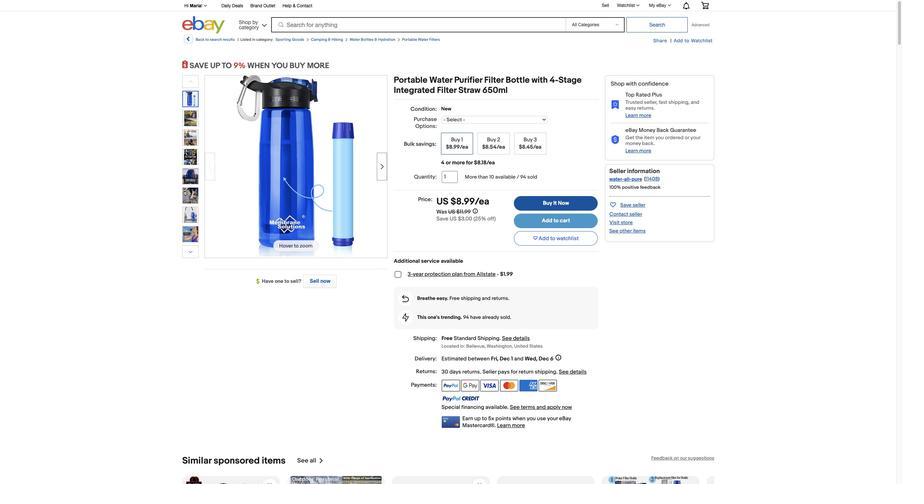 Task type: vqa. For each thing, say whether or not it's contained in the screenshot.
eligible on the top of the page
no



Task type: locate. For each thing, give the bounding box(es) containing it.
buy left 3
[[524, 136, 533, 143]]

buy for buy 2
[[487, 136, 496, 143]]

visit
[[609, 219, 620, 226]]

1 vertical spatial available
[[441, 258, 463, 265]]

0 vertical spatial free
[[449, 295, 460, 301]]

0 horizontal spatial seller
[[483, 368, 497, 375]]

0 horizontal spatial see details link
[[502, 335, 530, 342]]

to down advanced link
[[685, 38, 689, 43]]

sell now link
[[301, 275, 337, 288]]

earn
[[462, 415, 473, 422]]

0 horizontal spatial your
[[547, 415, 558, 422]]

1 horizontal spatial your
[[690, 134, 700, 141]]

2 vertical spatial learn more link
[[497, 422, 525, 429]]

learn down money
[[625, 148, 638, 154]]

0 horizontal spatial details
[[513, 335, 530, 342]]

1 vertical spatial seller
[[629, 211, 642, 217]]

dec right fri,
[[500, 355, 510, 362]]

shop inside shop by category
[[239, 19, 251, 25]]

learn right 5x
[[497, 422, 511, 429]]

up
[[474, 415, 481, 422]]

watchlist right sell link
[[617, 3, 635, 8]]

0 vertical spatial portable
[[402, 37, 417, 42]]

camping
[[311, 37, 327, 42]]

ordered
[[665, 134, 684, 141]]

1 horizontal spatial shipping
[[535, 368, 556, 375]]

| left listed
[[238, 37, 239, 42]]

2 horizontal spatial &
[[374, 37, 377, 42]]

paypal image
[[442, 380, 460, 391]]

available
[[495, 174, 516, 180], [441, 258, 463, 265]]

learn more link down money
[[625, 148, 651, 154]]

1 horizontal spatial back
[[657, 127, 669, 134]]

see terms and apply now link
[[510, 404, 572, 411]]

one
[[275, 278, 283, 284]]

buy inside buy it now link
[[543, 200, 552, 207]]

0 vertical spatial back
[[196, 37, 204, 42]]

search
[[210, 37, 222, 42]]

us up was
[[436, 196, 449, 207]]

with details__icon image left breathe
[[402, 295, 409, 302]]

money
[[625, 140, 641, 146]]

& right help
[[293, 3, 296, 8]]

us for was
[[448, 208, 455, 215]]

water left purifier
[[429, 75, 452, 85]]

94 right the /
[[520, 174, 526, 180]]

points
[[496, 415, 511, 422]]

0 vertical spatial seller
[[609, 168, 626, 175]]

11408
[[645, 176, 658, 182]]

all
[[310, 457, 316, 464]]

your down guarantee
[[690, 134, 700, 141]]

item
[[644, 134, 654, 141]]

0 horizontal spatial 94
[[463, 314, 469, 320]]

& right bottles
[[374, 37, 377, 42]]

back to search results link
[[183, 35, 235, 46]]

you right item
[[655, 134, 664, 141]]

add inside button
[[539, 235, 549, 242]]

brand
[[250, 3, 262, 8]]

. up discover "image"
[[556, 368, 558, 375]]

1 horizontal spatial ebay
[[625, 127, 637, 134]]

from
[[464, 271, 475, 278]]

share | add to watchlist
[[653, 38, 713, 44]]

to
[[205, 37, 209, 42], [685, 38, 689, 43], [554, 217, 559, 224], [550, 235, 555, 242], [284, 278, 289, 284], [482, 415, 487, 422]]

5x
[[488, 415, 494, 422]]

buy up 4 or more for $8.18/ea
[[451, 136, 460, 143]]

1 vertical spatial 94
[[463, 314, 469, 320]]

1 horizontal spatial save
[[620, 202, 631, 208]]

protection
[[425, 271, 451, 278]]

details
[[513, 335, 530, 342], [570, 368, 587, 375]]

0 vertical spatial your
[[690, 134, 700, 141]]

1 horizontal spatial now
[[562, 404, 572, 411]]

1 vertical spatial sell
[[310, 278, 319, 285]]

save left $11.99
[[436, 215, 448, 222]]

$8.54/ea
[[482, 144, 505, 151]]

seller inside us $8.99/ea main content
[[483, 368, 497, 375]]

0 horizontal spatial with
[[532, 75, 548, 85]]

back up the ordered
[[657, 127, 669, 134]]

learn down the easy
[[625, 112, 638, 118]]

bottle
[[506, 75, 530, 85]]

free
[[449, 295, 460, 301], [442, 335, 453, 342]]

1 vertical spatial for
[[511, 368, 517, 375]]

seller information water-all-pure ( 11408 ) 100% positive feedback
[[609, 168, 661, 190]]

water-
[[609, 176, 624, 182]]

0 horizontal spatial sell
[[310, 278, 319, 285]]

contact seller visit store see other items
[[609, 211, 646, 234]]

available up 'plan'
[[441, 258, 463, 265]]

water left 'filters'
[[418, 37, 428, 42]]

shipping
[[478, 335, 499, 342]]

ebay inside earn up to 5x points when you use your ebay mastercard®.
[[559, 415, 571, 422]]

dec left 6
[[539, 355, 549, 362]]

0 horizontal spatial 1
[[461, 136, 463, 143]]

. down between
[[480, 368, 481, 375]]

available left the /
[[495, 174, 516, 180]]

sell for sell
[[602, 3, 609, 8]]

0 vertical spatial returns.
[[637, 105, 655, 111]]

with left 4-
[[532, 75, 548, 85]]

to left 5x
[[482, 415, 487, 422]]

outlet
[[263, 3, 275, 8]]

ebay down apply
[[559, 415, 571, 422]]

1 vertical spatial learn more link
[[625, 148, 651, 154]]

& left hiking
[[328, 37, 331, 42]]

sold.
[[500, 314, 511, 320]]

add down add to cart link
[[539, 235, 549, 242]]

1 vertical spatial seller
[[483, 368, 497, 375]]

portable for portable water filters
[[402, 37, 417, 42]]

water
[[350, 37, 360, 42], [418, 37, 428, 42], [429, 75, 452, 85]]

for right pays
[[511, 368, 517, 375]]

use
[[537, 415, 546, 422]]

buy left 2
[[487, 136, 496, 143]]

wed,
[[525, 355, 537, 362]]

2 horizontal spatial water
[[429, 75, 452, 85]]

shop with confidence
[[611, 81, 669, 87]]

in:
[[460, 343, 465, 349]]

1 horizontal spatial filter
[[484, 75, 504, 85]]

1 vertical spatial 1
[[511, 355, 513, 362]]

& inside help & contact link
[[293, 3, 296, 8]]

1 vertical spatial portable
[[394, 75, 427, 85]]

delivery:
[[415, 355, 437, 362]]

returns. up sold.
[[492, 295, 509, 301]]

/
[[517, 174, 519, 180]]

water for portable water filters
[[418, 37, 428, 42]]

water left bottles
[[350, 37, 360, 42]]

picture 3 of 20 image
[[183, 130, 198, 145]]

1 vertical spatial shop
[[611, 81, 625, 87]]

0 horizontal spatial save
[[436, 215, 448, 222]]

buy inside buy 2 $8.54/ea
[[487, 136, 496, 143]]

1 vertical spatial free
[[442, 335, 453, 342]]

none submit inside shop by category banner
[[627, 17, 688, 32]]

picture 7 of 20 image
[[183, 207, 198, 223]]

0 vertical spatial ebay
[[656, 3, 666, 8]]

1 vertical spatial see details link
[[559, 368, 587, 375]]

0 vertical spatial for
[[466, 159, 473, 166]]

filter up new
[[437, 85, 457, 95]]

1 vertical spatial watchlist
[[691, 38, 713, 43]]

1 horizontal spatial water
[[418, 37, 428, 42]]

learn more link for rated
[[625, 112, 651, 118]]

save inside save seller button
[[620, 202, 631, 208]]

items right other
[[633, 228, 646, 234]]

portable up condition:
[[394, 75, 427, 85]]

dec
[[500, 355, 510, 362], [539, 355, 549, 362]]

us $8.99/ea main content
[[394, 75, 599, 429]]

and inside the top rated plus trusted seller, fast shipping, and easy returns. learn more
[[691, 99, 699, 105]]

watchlist link
[[613, 1, 643, 10]]

easy
[[625, 105, 636, 111]]

shipping up discover "image"
[[535, 368, 556, 375]]

us left $3.00
[[450, 215, 457, 222]]

plan
[[452, 271, 463, 278]]

0 horizontal spatial returns.
[[492, 295, 509, 301]]

1 horizontal spatial seller
[[609, 168, 626, 175]]

see all
[[297, 457, 316, 464]]

.
[[499, 335, 501, 342], [480, 368, 481, 375], [556, 368, 558, 375]]

for up more
[[466, 159, 473, 166]]

ebay right my
[[656, 3, 666, 8]]

or inside the ebay money back guarantee get the item you ordered or your money back. learn more
[[685, 134, 689, 141]]

similar sponsored items
[[182, 455, 286, 466]]

and right shipping,
[[691, 99, 699, 105]]

you left 'use'
[[527, 415, 536, 422]]

more
[[465, 174, 477, 180]]

0 vertical spatial add
[[674, 38, 683, 43]]

my ebay
[[649, 3, 666, 8]]

camping & hiking link
[[311, 37, 343, 42]]

0 vertical spatial see details link
[[502, 335, 530, 342]]

daily deals
[[221, 3, 243, 8]]

0 vertical spatial details
[[513, 335, 530, 342]]

estimated between fri, dec 1 and wed, dec 6
[[442, 355, 553, 362]]

94 left have
[[463, 314, 469, 320]]

1 vertical spatial details
[[570, 368, 587, 375]]

your right 'use'
[[547, 415, 558, 422]]

1 vertical spatial your
[[547, 415, 558, 422]]

learn more link down 'special financing available. see terms and apply now'
[[497, 422, 525, 429]]

1 up 4 or more for $8.18/ea
[[461, 136, 463, 143]]

seller up contact seller link
[[633, 202, 645, 208]]

items left see all
[[262, 455, 286, 466]]

1 horizontal spatial you
[[655, 134, 664, 141]]

with inside portable water purifier filter bottle with 4-stage integrated filter straw 650ml
[[532, 75, 548, 85]]

contact inside contact seller visit store see other items
[[609, 211, 628, 217]]

more down seller,
[[639, 112, 651, 118]]

1 horizontal spatial available
[[495, 174, 516, 180]]

estimated
[[442, 355, 467, 362]]

sell right 'sell?'
[[310, 278, 319, 285]]

0 vertical spatial 1
[[461, 136, 463, 143]]

portable inside portable water purifier filter bottle with 4-stage integrated filter straw 650ml
[[394, 75, 427, 85]]

& for contact
[[293, 3, 296, 8]]

2 horizontal spatial ebay
[[656, 3, 666, 8]]

save up contact seller link
[[620, 202, 631, 208]]

watchlist down advanced
[[691, 38, 713, 43]]

my
[[649, 3, 655, 8]]

0 vertical spatial learn more link
[[625, 112, 651, 118]]

to left cart
[[554, 217, 559, 224]]

add for add to cart
[[542, 217, 552, 224]]

1 vertical spatial you
[[527, 415, 536, 422]]

free up "located"
[[442, 335, 453, 342]]

buy inside buy 3 $8.45/ea
[[524, 136, 533, 143]]

returns. inside us $8.99/ea main content
[[492, 295, 509, 301]]

shop for shop with confidence
[[611, 81, 625, 87]]

1 horizontal spatial &
[[328, 37, 331, 42]]

See all text field
[[297, 457, 316, 464]]

visa image
[[480, 380, 499, 391]]

payments:
[[411, 381, 437, 388]]

1 vertical spatial learn
[[625, 148, 638, 154]]

have
[[262, 278, 274, 284]]

0 vertical spatial seller
[[633, 202, 645, 208]]

0 vertical spatial sell
[[602, 3, 609, 8]]

add to watchlist button
[[514, 231, 598, 246]]

$8.99/ea up $11.99
[[451, 196, 489, 207]]

1 vertical spatial ebay
[[625, 127, 637, 134]]

bulk savings:
[[404, 141, 436, 148]]

2 vertical spatial ebay
[[559, 415, 571, 422]]

buy left it
[[543, 200, 552, 207]]

now right apply
[[562, 404, 572, 411]]

more down back.
[[639, 148, 651, 154]]

0 horizontal spatial shop
[[239, 19, 251, 25]]

guarantee
[[670, 127, 696, 134]]

0 horizontal spatial &
[[293, 3, 296, 8]]

with details__icon image left the easy
[[611, 100, 620, 109]]

0 vertical spatial 94
[[520, 174, 526, 180]]

seller up the water-
[[609, 168, 626, 175]]

$8.99/ea up 4 or more for $8.18/ea
[[446, 144, 468, 151]]

you
[[655, 134, 664, 141], [527, 415, 536, 422]]

water inside portable water purifier filter bottle with 4-stage integrated filter straw 650ml
[[429, 75, 452, 85]]

with details__icon image left get on the top right of page
[[611, 135, 620, 144]]

ebay mastercard image
[[442, 416, 460, 428]]

1 horizontal spatial details
[[570, 368, 587, 375]]

1 horizontal spatial 1
[[511, 355, 513, 362]]

seller
[[609, 168, 626, 175], [483, 368, 497, 375]]

filter left the bottle
[[484, 75, 504, 85]]

with up top
[[626, 81, 637, 87]]

seller up visa image
[[483, 368, 497, 375]]

seller inside button
[[633, 202, 645, 208]]

0 vertical spatial available
[[495, 174, 516, 180]]

shipping up have
[[461, 295, 481, 301]]

buy inside buy 1 $8.99/ea
[[451, 136, 460, 143]]

or inside us $8.99/ea main content
[[446, 159, 451, 166]]

0 vertical spatial you
[[655, 134, 664, 141]]

to
[[222, 61, 232, 71]]

portable down search for anything 'text box'
[[402, 37, 417, 42]]

0 horizontal spatial back
[[196, 37, 204, 42]]

1 horizontal spatial for
[[511, 368, 517, 375]]

or down guarantee
[[685, 134, 689, 141]]

0 vertical spatial contact
[[297, 3, 312, 8]]

buy it now
[[543, 200, 569, 207]]

add right the share
[[674, 38, 683, 43]]

0 vertical spatial save
[[620, 202, 631, 208]]

seller down save seller
[[629, 211, 642, 217]]

1 horizontal spatial see details link
[[559, 368, 587, 375]]

with details__icon image for breathe easy.
[[402, 295, 409, 302]]

0 vertical spatial shipping
[[461, 295, 481, 301]]

now right 'sell?'
[[320, 278, 330, 285]]

returns. down rated
[[637, 105, 655, 111]]

| right the share button
[[670, 38, 672, 44]]

ebay
[[656, 3, 666, 8], [625, 127, 637, 134], [559, 415, 571, 422]]

hydration
[[378, 37, 395, 42]]

0 vertical spatial learn
[[625, 112, 638, 118]]

0 horizontal spatial available
[[441, 258, 463, 265]]

to left the watchlist
[[550, 235, 555, 242]]

with details__icon image
[[611, 100, 620, 109], [611, 135, 620, 144], [402, 295, 409, 302], [402, 313, 409, 322]]

learn inside the ebay money back guarantee get the item you ordered or your money back. learn more
[[625, 148, 638, 154]]

picture 6 of 20 image
[[183, 188, 198, 203]]

add left cart
[[542, 217, 552, 224]]

0 horizontal spatial or
[[446, 159, 451, 166]]

items
[[633, 228, 646, 234], [262, 455, 286, 466]]

watchlist
[[617, 3, 635, 8], [691, 38, 713, 43]]

contact right help
[[297, 3, 312, 8]]

or right 4 on the top left
[[446, 159, 451, 166]]

back inside the ebay money back guarantee get the item you ordered or your money back. learn more
[[657, 127, 669, 134]]

1 horizontal spatial dec
[[539, 355, 549, 362]]

$8.45/ea
[[519, 144, 541, 151]]

new
[[441, 106, 451, 112]]

category
[[239, 24, 259, 30]]

1 vertical spatial shipping
[[535, 368, 556, 375]]

0 horizontal spatial contact
[[297, 3, 312, 8]]

discover image
[[539, 380, 557, 391]]

seller inside contact seller visit store see other items
[[629, 211, 642, 217]]

1 vertical spatial save
[[436, 215, 448, 222]]

1 up 30 days returns . seller pays for return shipping . see details
[[511, 355, 513, 362]]

master card image
[[500, 380, 518, 391]]

0 horizontal spatial now
[[320, 278, 330, 285]]

0 horizontal spatial dec
[[500, 355, 510, 362]]

30 days returns . seller pays for return shipping . see details
[[442, 368, 587, 375]]

contact up visit store link
[[609, 211, 628, 217]]

0 vertical spatial watchlist
[[617, 3, 635, 8]]

None submit
[[627, 17, 688, 32]]

0 vertical spatial items
[[633, 228, 646, 234]]

see
[[609, 228, 618, 234], [502, 335, 512, 342], [559, 368, 569, 375], [510, 404, 520, 411], [297, 457, 308, 464]]

. up washington, at the right of page
[[499, 335, 501, 342]]

with details__icon image for top rated plus
[[611, 100, 620, 109]]

1 vertical spatial add
[[542, 217, 552, 224]]

learn more link down the easy
[[625, 112, 651, 118]]

sell left watchlist "link"
[[602, 3, 609, 8]]

0 horizontal spatial for
[[466, 159, 473, 166]]

back left search
[[196, 37, 204, 42]]

see details link for standard shipping . see details
[[502, 335, 530, 342]]

rated
[[636, 91, 651, 98]]

1 horizontal spatial sell
[[602, 3, 609, 8]]

1 vertical spatial contact
[[609, 211, 628, 217]]

1 vertical spatial back
[[657, 127, 669, 134]]

money
[[639, 127, 655, 134]]

us right was
[[448, 208, 455, 215]]

watchlist
[[557, 235, 579, 242]]

ebay up get on the top right of page
[[625, 127, 637, 134]]

with details__icon image left this
[[402, 313, 409, 322]]

free right easy.
[[449, 295, 460, 301]]

1 vertical spatial or
[[446, 159, 451, 166]]

1 horizontal spatial with
[[626, 81, 637, 87]]

1 horizontal spatial watchlist
[[691, 38, 713, 43]]

sell inside account navigation
[[602, 3, 609, 8]]

learn inside the top rated plus trusted seller, fast shipping, and easy returns. learn more
[[625, 112, 638, 118]]

save inside us $8.99/ea main content
[[436, 215, 448, 222]]

1 horizontal spatial or
[[685, 134, 689, 141]]



Task type: describe. For each thing, give the bounding box(es) containing it.
& for hiking
[[328, 37, 331, 42]]

seller,
[[644, 99, 658, 105]]

10
[[489, 174, 494, 180]]

integrated
[[394, 85, 435, 95]]

one's
[[428, 314, 440, 320]]

bulk
[[404, 141, 415, 148]]

seller inside seller information water-all-pure ( 11408 ) 100% positive feedback
[[609, 168, 626, 175]]

learn inside us $8.99/ea main content
[[497, 422, 511, 429]]

and up 'already'
[[482, 295, 491, 301]]

buy 1 $8.99/ea
[[446, 136, 468, 151]]

save for save us $3.00 (25% off)
[[436, 215, 448, 222]]

0 horizontal spatial water
[[350, 37, 360, 42]]

more inside the ebay money back guarantee get the item you ordered or your money back. learn more
[[639, 148, 651, 154]]

fast
[[659, 99, 667, 105]]

water for portable water purifier filter bottle with 4-stage integrated filter straw 650ml
[[429, 75, 452, 85]]

water bottles & hydration
[[350, 37, 395, 42]]

watchlist inside "link"
[[617, 3, 635, 8]]

standard
[[454, 335, 476, 342]]

1 horizontal spatial 94
[[520, 174, 526, 180]]

100%
[[609, 184, 621, 190]]

price:
[[418, 196, 432, 203]]

portable water filters link
[[402, 37, 440, 42]]

save for save seller
[[620, 202, 631, 208]]

portable water filters
[[402, 37, 440, 42]]

share button
[[653, 37, 667, 44]]

portable water purifier filter bottle with 4-stage integrated filter straw 650ml
[[394, 75, 582, 95]]

this
[[417, 314, 427, 320]]

up
[[210, 61, 220, 71]]

2 horizontal spatial .
[[556, 368, 558, 375]]

apply
[[547, 404, 561, 411]]

see inside contact seller visit store see other items
[[609, 228, 618, 234]]

account navigation
[[180, 0, 714, 11]]

0 horizontal spatial shipping
[[461, 295, 481, 301]]

watchlist inside share | add to watchlist
[[691, 38, 713, 43]]

mastercard®.
[[462, 422, 496, 429]]

feedback
[[651, 455, 673, 461]]

picture 2 of 20 image
[[183, 110, 198, 126]]

1 dec from the left
[[500, 355, 510, 362]]

learn more
[[497, 422, 525, 429]]

available.
[[485, 404, 509, 411]]

with details__icon image for this one's trending.
[[402, 313, 409, 322]]

0 horizontal spatial items
[[262, 455, 286, 466]]

650ml
[[482, 85, 508, 95]]

buy
[[290, 61, 305, 71]]

daily
[[221, 3, 231, 8]]

additional
[[394, 258, 420, 265]]

4 or more for $8.18/ea
[[441, 159, 495, 166]]

advanced
[[692, 23, 710, 27]]

more right 4 on the top left
[[452, 159, 465, 166]]

google pay image
[[461, 380, 479, 391]]

to inside earn up to 5x points when you use your ebay mastercard®.
[[482, 415, 487, 422]]

3
[[534, 136, 537, 143]]

top rated plus trusted seller, fast shipping, and easy returns. learn more
[[625, 91, 699, 118]]

1 horizontal spatial |
[[670, 38, 672, 44]]

breathe easy. free shipping and returns.
[[417, 295, 509, 301]]

this one's trending. 94 have already sold.
[[417, 314, 511, 320]]

seller for save
[[633, 202, 645, 208]]

more inside the top rated plus trusted seller, fast shipping, and easy returns. learn more
[[639, 112, 651, 118]]

in
[[252, 37, 255, 42]]

now inside us $8.99/ea main content
[[562, 404, 572, 411]]

0 vertical spatial $8.99/ea
[[446, 144, 468, 151]]

0 horizontal spatial .
[[480, 368, 481, 375]]

bottles
[[361, 37, 374, 42]]

shop by category button
[[236, 16, 268, 32]]

Search for anything text field
[[272, 18, 564, 32]]

additional service available
[[394, 258, 463, 265]]

when
[[512, 415, 525, 422]]

other
[[620, 228, 632, 234]]

3-
[[408, 271, 413, 278]]

shipping:
[[413, 335, 437, 342]]

paypal credit image
[[442, 396, 479, 402]]

hiking
[[332, 37, 343, 42]]

special financing available. see terms and apply now
[[442, 404, 572, 411]]

american express image
[[519, 380, 538, 391]]

our
[[680, 455, 687, 461]]

6
[[550, 355, 553, 362]]

you
[[271, 61, 288, 71]]

you inside earn up to 5x points when you use your ebay mastercard®.
[[527, 415, 536, 422]]

4
[[441, 159, 444, 166]]

more right points
[[512, 422, 525, 429]]

located
[[442, 343, 459, 349]]

Quantity: text field
[[442, 171, 458, 183]]

4-
[[550, 75, 559, 85]]

information
[[627, 168, 660, 175]]

to left search
[[205, 37, 209, 42]]

and up 'use'
[[536, 404, 546, 411]]

to inside share | add to watchlist
[[685, 38, 689, 43]]

add inside share | add to watchlist
[[674, 38, 683, 43]]

sell now
[[310, 278, 330, 285]]

back to search results
[[196, 37, 235, 42]]

buy for buy 1
[[451, 136, 460, 143]]

shipping,
[[668, 99, 690, 105]]

contact inside account navigation
[[297, 3, 312, 8]]

positive
[[622, 184, 639, 190]]

)
[[658, 176, 660, 182]]

us for save
[[450, 215, 457, 222]]

advanced link
[[688, 17, 713, 32]]

returns. inside the top rated plus trusted seller, fast shipping, and easy returns. learn more
[[637, 105, 655, 111]]

1 horizontal spatial .
[[499, 335, 501, 342]]

your inside earn up to 5x points when you use your ebay mastercard®.
[[547, 415, 558, 422]]

help & contact link
[[283, 2, 312, 10]]

hi
[[184, 3, 189, 8]]

easy.
[[436, 295, 448, 301]]

add to cart link
[[514, 214, 598, 228]]

and left wed, on the bottom right of page
[[514, 355, 523, 362]]

stage
[[559, 75, 582, 85]]

states
[[529, 343, 543, 349]]

items inside contact seller visit store see other items
[[633, 228, 646, 234]]

sell?
[[290, 278, 301, 284]]

to inside button
[[550, 235, 555, 242]]

listed
[[240, 37, 251, 42]]

add to cart
[[542, 217, 570, 224]]

year
[[413, 271, 423, 278]]

seller for contact
[[629, 211, 642, 217]]

store
[[621, 219, 633, 226]]

sell for sell now
[[310, 278, 319, 285]]

purchase
[[414, 116, 437, 123]]

0 horizontal spatial |
[[238, 37, 239, 42]]

learn more link for money
[[625, 148, 651, 154]]

more than 10 available / 94 sold
[[465, 174, 537, 180]]

picture 8 of 20 image
[[183, 226, 198, 242]]

see details link for 30 days returns . seller pays for return shipping . see details
[[559, 368, 587, 375]]

ebay inside my ebay link
[[656, 3, 666, 8]]

0 horizontal spatial filter
[[437, 85, 457, 95]]

cart
[[560, 217, 570, 224]]

(
[[644, 176, 645, 182]]

with details__icon image for ebay money back guarantee
[[611, 135, 620, 144]]

your shopping cart image
[[701, 2, 709, 9]]

to right one
[[284, 278, 289, 284]]

ebay money back guarantee get the item you ordered or your money back. learn more
[[625, 127, 700, 154]]

filters
[[429, 37, 440, 42]]

1 vertical spatial $8.99/ea
[[451, 196, 489, 207]]

2 dec from the left
[[539, 355, 549, 362]]

dollar sign image
[[256, 279, 262, 284]]

was
[[436, 208, 447, 215]]

your inside the ebay money back guarantee get the item you ordered or your money back. learn more
[[690, 134, 700, 141]]

back.
[[642, 140, 655, 146]]

portable for portable water purifier filter bottle with 4-stage integrated filter straw 650ml
[[394, 75, 427, 85]]

terms
[[521, 404, 535, 411]]

allstate
[[477, 271, 496, 278]]

all-
[[624, 176, 632, 182]]

portable water purifier filter bottle with 4-stage integrated filter straw 650ml - picture 1 of 20 image
[[237, 75, 355, 257]]

camping & hiking
[[311, 37, 343, 42]]

you inside the ebay money back guarantee get the item you ordered or your money back. learn more
[[655, 134, 664, 141]]

buy 3 $8.45/ea
[[519, 136, 541, 151]]

picture 5 of 20 image
[[183, 168, 198, 184]]

$3.00
[[458, 215, 472, 222]]

shop for shop by category
[[239, 19, 251, 25]]

ebay inside the ebay money back guarantee get the item you ordered or your money back. learn more
[[625, 127, 637, 134]]

save up to 9% when you buy more
[[190, 61, 329, 71]]

water-all-pure link
[[609, 176, 642, 182]]

visit store link
[[609, 219, 633, 226]]

1 inside buy 1 $8.99/ea
[[461, 136, 463, 143]]

financing
[[461, 404, 484, 411]]

more
[[307, 61, 329, 71]]

earn up to 5x points when you use your ebay mastercard®.
[[462, 415, 571, 429]]

buy for buy 3
[[524, 136, 533, 143]]

standard shipping . see details
[[454, 335, 530, 342]]

shop by category banner
[[180, 0, 714, 35]]

picture 4 of 20 image
[[183, 149, 198, 165]]

picture 1 of 20 image
[[183, 91, 198, 106]]

add for add to watchlist
[[539, 235, 549, 242]]



